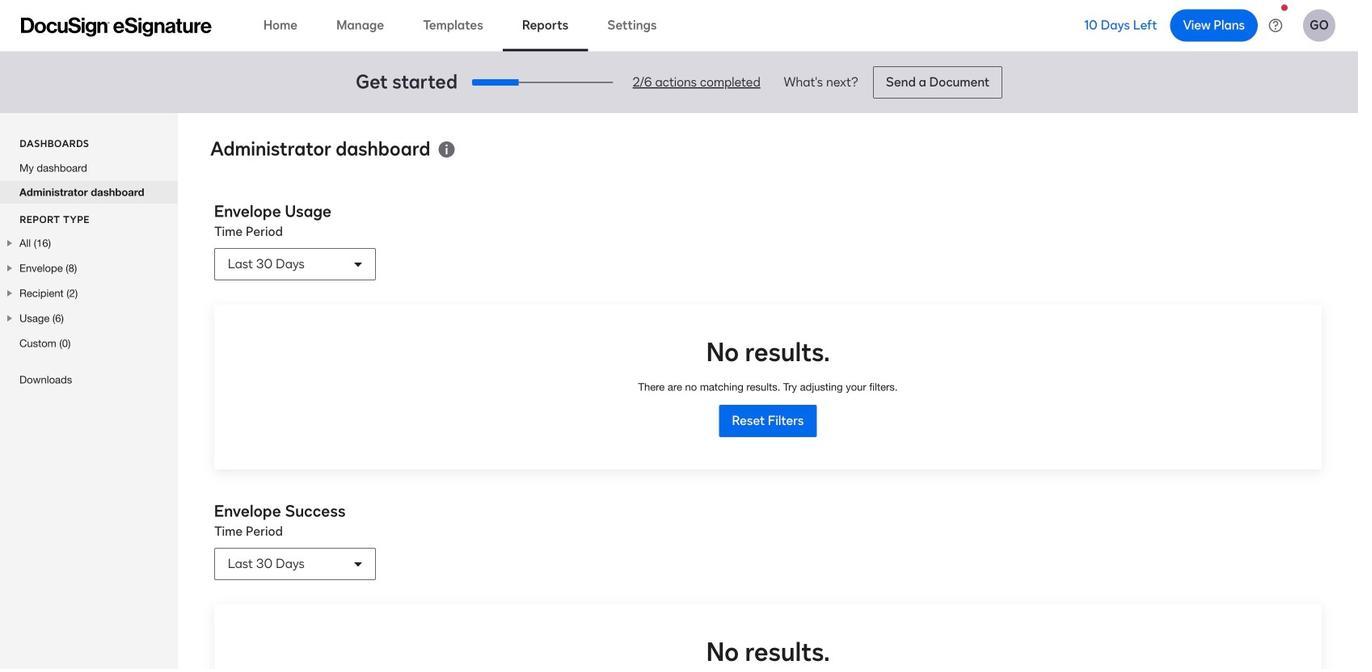 Task type: describe. For each thing, give the bounding box(es) containing it.
docusign esignature image
[[21, 17, 212, 37]]



Task type: vqa. For each thing, say whether or not it's contained in the screenshot.
DocuSign eSignature image
yes



